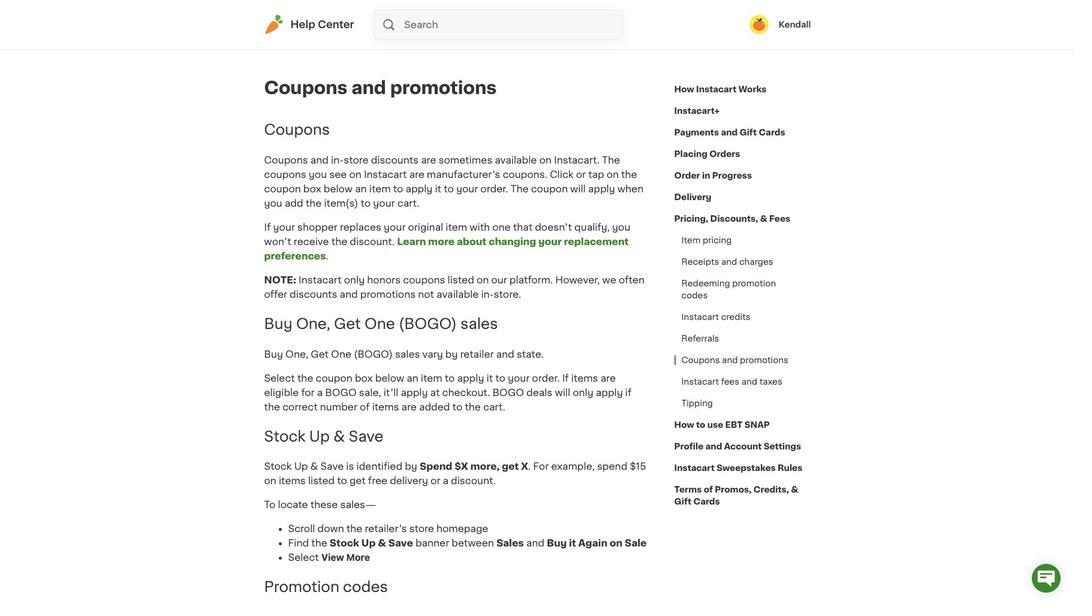 Task type: vqa. For each thing, say whether or not it's contained in the screenshot.
1st 99 from the right
no



Task type: locate. For each thing, give the bounding box(es) containing it.
sales left vary
[[395, 350, 420, 359]]

pricing
[[703, 236, 732, 245]]

discount. inside if your shopper replaces your original item with one that doesn't qualify, you won't receive the discount.
[[350, 237, 395, 247]]

0 vertical spatial coupons and promotions
[[264, 79, 497, 97]]

0 horizontal spatial box
[[304, 184, 321, 194]]

. inside . for example, spend $15 on items listed to get free delivery or a discount.
[[529, 462, 531, 472]]

0 vertical spatial will
[[571, 184, 586, 194]]

available
[[495, 155, 537, 165], [437, 290, 479, 299]]

coupons up not
[[403, 275, 446, 285]]

you left add
[[264, 199, 283, 208]]

your up won't
[[273, 223, 295, 232]]

offer
[[264, 290, 287, 299]]

1 vertical spatial get
[[350, 477, 366, 486]]

instacart image
[[264, 15, 284, 34]]

it inside select the coupon box below an item to apply it to your order. if items are eligible for a bogo sale, it'll apply at checkout. bogo deals will only apply if the correct number of items are added to the cart.
[[487, 374, 493, 383]]

honors
[[367, 275, 401, 285]]

cards down works
[[759, 128, 786, 137]]

1 vertical spatial cards
[[694, 498, 721, 506]]

will inside select the coupon box below an item to apply it to your order. if items are eligible for a bogo sale, it'll apply at checkout. bogo deals will only apply if the correct number of items are added to the cart.
[[555, 388, 571, 398]]

0 horizontal spatial it
[[435, 184, 442, 194]]

save down retailer's
[[389, 539, 413, 549]]

placing orders link
[[675, 143, 741, 165]]

of down sale, on the left bottom
[[360, 402, 370, 412]]

referrals
[[682, 335, 720, 343]]

0 horizontal spatial get
[[311, 350, 329, 359]]

for
[[534, 462, 549, 472]]

on up click
[[540, 155, 552, 165]]

in- down our
[[481, 290, 494, 299]]

again
[[579, 539, 608, 549]]

0 horizontal spatial (bogo)
[[354, 350, 393, 359]]

between
[[452, 539, 494, 549]]

promotions inside instacart only honors coupons listed on our platform. however, we often offer discounts and promotions not available in-store.
[[360, 290, 416, 299]]

below down see
[[324, 184, 353, 194]]

1 vertical spatial if
[[563, 374, 569, 383]]

item(s)
[[324, 199, 359, 208]]

delivery link
[[675, 187, 712, 208]]

1 vertical spatial in-
[[481, 290, 494, 299]]

box up shopper
[[304, 184, 321, 194]]

1 horizontal spatial codes
[[682, 292, 708, 300]]

1 vertical spatial get
[[311, 350, 329, 359]]

0 vertical spatial .
[[326, 251, 329, 261]]

an up item(s)
[[355, 184, 367, 194]]

& for stock up & save is identified by spend $x more, get x
[[311, 462, 318, 472]]

below inside 'coupons and in-store discounts are sometimes available on instacart. the coupons you see on instacart are manufacturer's coupons. click or tap on the coupon box below an item to apply it to your order. the coupon will apply when you add the item(s) to your cart.'
[[324, 184, 353, 194]]

coupon up 'number'
[[316, 374, 353, 383]]

0 horizontal spatial one
[[331, 350, 352, 359]]

stock up to
[[264, 462, 292, 472]]

by right vary
[[446, 350, 458, 359]]

or down instacart.
[[577, 170, 586, 179]]

one, for buy one, get one (bogo) sales
[[296, 317, 331, 331]]

coupon inside select the coupon box below an item to apply it to your order. if items are eligible for a bogo sale, it'll apply at checkout. bogo deals will only apply if the correct number of items are added to the cart.
[[316, 374, 353, 383]]

available inside 'coupons and in-store discounts are sometimes available on instacart. the coupons you see on instacart are manufacturer's coupons. click or tap on the coupon box below an item to apply it to your order. the coupon will apply when you add the item(s) to your cart.'
[[495, 155, 537, 165]]

0 horizontal spatial or
[[431, 477, 441, 486]]

0 horizontal spatial up
[[294, 462, 308, 472]]

on right see
[[349, 170, 362, 179]]

how for how instacart works
[[675, 85, 695, 94]]

cart. down checkout.
[[484, 402, 506, 412]]

1 vertical spatial box
[[355, 374, 373, 383]]

. down receive
[[326, 251, 329, 261]]

a inside . for example, spend $15 on items listed to get free delivery or a discount.
[[443, 477, 449, 486]]

1 vertical spatial discounts
[[290, 290, 337, 299]]

stock inside the scroll down the retailer's store homepage find the stock up & save banner between sales and buy it again on sale select view more
[[330, 539, 360, 549]]

order. inside select the coupon box below an item to apply it to your order. if items are eligible for a bogo sale, it'll apply at checkout. bogo deals will only apply if the correct number of items are added to the cart.
[[532, 374, 560, 383]]

retailer's
[[365, 525, 407, 534]]

on left sale
[[610, 539, 623, 549]]

coupon up add
[[264, 184, 301, 194]]

available right not
[[437, 290, 479, 299]]

listed up to locate these sales—
[[308, 477, 335, 486]]

select down find
[[288, 554, 319, 563]]

will down click
[[571, 184, 586, 194]]

coupons and promotions link
[[675, 350, 796, 371]]

available up the coupons.
[[495, 155, 537, 165]]

0 vertical spatial if
[[264, 223, 271, 232]]

box inside 'coupons and in-store discounts are sometimes available on instacart. the coupons you see on instacart are manufacturer's coupons. click or tap on the coupon box below an item to apply it to your order. the coupon will apply when you add the item(s) to your cart.'
[[304, 184, 321, 194]]

1 vertical spatial sales
[[395, 350, 420, 359]]

a
[[317, 388, 323, 398], [443, 477, 449, 486]]

or inside . for example, spend $15 on items listed to get free delivery or a discount.
[[431, 477, 441, 486]]

it inside the scroll down the retailer's store homepage find the stock up & save banner between sales and buy it again on sale select view more
[[569, 539, 577, 549]]

coupons up add
[[264, 170, 306, 179]]

1 horizontal spatial item
[[421, 374, 443, 383]]

2 vertical spatial you
[[613, 223, 631, 232]]

buy left again
[[547, 539, 567, 549]]

and inside 'coupons and in-store discounts are sometimes available on instacart. the coupons you see on instacart are manufacturer's coupons. click or tap on the coupon box below an item to apply it to your order. the coupon will apply when you add the item(s) to your cart.'
[[311, 155, 329, 165]]

discount. inside . for example, spend $15 on items listed to get free delivery or a discount.
[[451, 477, 496, 486]]

only inside instacart only honors coupons listed on our platform. however, we often offer discounts and promotions not available in-store.
[[344, 275, 365, 285]]

gift inside terms of promos, credits, & gift cards
[[675, 498, 692, 506]]

& inside the scroll down the retailer's store homepage find the stock up & save banner between sales and buy it again on sale select view more
[[378, 539, 386, 549]]

will right deals
[[555, 388, 571, 398]]

store up banner
[[410, 525, 434, 534]]

buy up the eligible
[[264, 350, 283, 359]]

1 vertical spatial (bogo)
[[354, 350, 393, 359]]

promotions
[[390, 79, 497, 97], [360, 290, 416, 299], [741, 356, 789, 365]]

below
[[324, 184, 353, 194], [376, 374, 405, 383]]

get for buy one, get one (bogo) sales vary by retailer and state.
[[311, 350, 329, 359]]

changing
[[489, 237, 537, 247]]

qualify,
[[575, 223, 610, 232]]

store up see
[[344, 155, 369, 165]]

(bogo) down buy one, get one (bogo) sales
[[354, 350, 393, 359]]

0 horizontal spatial coupons
[[264, 170, 306, 179]]

instacart
[[697, 85, 737, 94], [364, 170, 407, 179], [299, 275, 342, 285], [682, 313, 720, 322], [682, 378, 720, 386], [675, 464, 715, 473]]

receipts
[[682, 258, 720, 266]]

1 horizontal spatial or
[[577, 170, 586, 179]]

0 vertical spatial order.
[[481, 184, 509, 194]]

added
[[419, 402, 450, 412]]

you inside if your shopper replaces your original item with one that doesn't qualify, you won't receive the discount.
[[613, 223, 631, 232]]

0 horizontal spatial if
[[264, 223, 271, 232]]

0 horizontal spatial get
[[350, 477, 366, 486]]

item inside if your shopper replaces your original item with one that doesn't qualify, you won't receive the discount.
[[446, 223, 468, 232]]

instacart down preferences
[[299, 275, 342, 285]]

1 horizontal spatial discounts
[[371, 155, 419, 165]]

instacart fees and taxes link
[[675, 371, 790, 393]]

will
[[571, 184, 586, 194], [555, 388, 571, 398]]

1 horizontal spatial one
[[365, 317, 395, 331]]

a right for
[[317, 388, 323, 398]]

get down 'is'
[[350, 477, 366, 486]]

get inside . for example, spend $15 on items listed to get free delivery or a discount.
[[350, 477, 366, 486]]

1 vertical spatial codes
[[343, 581, 388, 595]]

see
[[330, 170, 347, 179]]

instacart inside instacart fees and taxes link
[[682, 378, 720, 386]]

0 horizontal spatial coupon
[[264, 184, 301, 194]]

one, up for
[[286, 350, 309, 359]]

0 vertical spatial store
[[344, 155, 369, 165]]

1 vertical spatial a
[[443, 477, 449, 486]]

in- inside instacart only honors coupons listed on our platform. however, we often offer discounts and promotions not available in-store.
[[481, 290, 494, 299]]

on up to
[[264, 477, 277, 486]]

it down manufacturer's
[[435, 184, 442, 194]]

2 horizontal spatial you
[[613, 223, 631, 232]]

get
[[334, 317, 361, 331], [311, 350, 329, 359]]

how for how to use ebt snap
[[675, 421, 695, 430]]

item pricing link
[[675, 230, 740, 251]]

an down buy one, get one (bogo) sales vary by retailer and state.
[[407, 374, 419, 383]]

1 bogo from the left
[[325, 388, 357, 398]]

$15
[[630, 462, 647, 472]]

user avatar image
[[750, 15, 770, 34]]

instacart down profile
[[675, 464, 715, 473]]

sales for buy one, get one (bogo) sales vary by retailer and state.
[[395, 350, 420, 359]]

sales
[[461, 317, 498, 331], [395, 350, 420, 359]]

vary
[[423, 350, 443, 359]]

one
[[365, 317, 395, 331], [331, 350, 352, 359]]

listed inside . for example, spend $15 on items listed to get free delivery or a discount.
[[308, 477, 335, 486]]

referrals link
[[675, 328, 727, 350]]

1 vertical spatial promotions
[[360, 290, 416, 299]]

eligible
[[264, 388, 299, 398]]

save for stock up & save
[[349, 430, 384, 444]]

0 vertical spatial stock
[[264, 430, 306, 444]]

2 how from the top
[[675, 421, 695, 430]]

1 horizontal spatial coupons
[[403, 275, 446, 285]]

2 vertical spatial save
[[389, 539, 413, 549]]

by up delivery
[[405, 462, 418, 472]]

stock up view
[[330, 539, 360, 549]]

item inside select the coupon box below an item to apply it to your order. if items are eligible for a bogo sale, it'll apply at checkout. bogo deals will only apply if the correct number of items are added to the cart.
[[421, 374, 443, 383]]

1 vertical spatial you
[[264, 199, 283, 208]]

how instacart works link
[[675, 79, 767, 100]]

instacart right see
[[364, 170, 407, 179]]

0 vertical spatial available
[[495, 155, 537, 165]]

instacart inside instacart credits link
[[682, 313, 720, 322]]

0 horizontal spatial cart.
[[398, 199, 420, 208]]

0 vertical spatial of
[[360, 402, 370, 412]]

1 horizontal spatial box
[[355, 374, 373, 383]]

up down 'number'
[[309, 430, 330, 444]]

0 vertical spatial select
[[264, 374, 295, 383]]

. for .
[[326, 251, 329, 261]]

0 horizontal spatial discount.
[[350, 237, 395, 247]]

instacart inside 'coupons and in-store discounts are sometimes available on instacart. the coupons you see on instacart are manufacturer's coupons. click or tap on the coupon box below an item to apply it to your order. the coupon will apply when you add the item(s) to your cart.'
[[364, 170, 407, 179]]

1 vertical spatial .
[[529, 462, 531, 472]]

1 vertical spatial gift
[[675, 498, 692, 506]]

the up 'when'
[[622, 170, 638, 179]]

discounts
[[371, 155, 419, 165], [290, 290, 337, 299]]

item up more
[[446, 223, 468, 232]]

0 vertical spatial save
[[349, 430, 384, 444]]

get for buy one, get one (bogo) sales
[[334, 317, 361, 331]]

1 horizontal spatial cart.
[[484, 402, 506, 412]]

stock down correct
[[264, 430, 306, 444]]

1 vertical spatial coupons and promotions
[[682, 356, 789, 365]]

cards down the terms
[[694, 498, 721, 506]]

1 horizontal spatial get
[[334, 317, 361, 331]]

gift down the terms
[[675, 498, 692, 506]]

homepage
[[437, 525, 489, 534]]

instacart for instacart sweepstakes rules
[[675, 464, 715, 473]]

your down doesn't
[[539, 237, 562, 247]]

instacart credits
[[682, 313, 751, 322]]

view
[[322, 553, 344, 564]]

you up replacement
[[613, 223, 631, 232]]

0 horizontal spatial bogo
[[325, 388, 357, 398]]

0 horizontal spatial available
[[437, 290, 479, 299]]

& left fees
[[761, 215, 768, 223]]

1 how from the top
[[675, 85, 695, 94]]

0 horizontal spatial you
[[264, 199, 283, 208]]

1 vertical spatial select
[[288, 554, 319, 563]]

1 vertical spatial will
[[555, 388, 571, 398]]

1 horizontal spatial you
[[309, 170, 327, 179]]

1 vertical spatial up
[[294, 462, 308, 472]]

only inside select the coupon box below an item to apply it to your order. if items are eligible for a bogo sale, it'll apply at checkout. bogo deals will only apply if the correct number of items are added to the cart.
[[573, 388, 594, 398]]

promos,
[[715, 486, 752, 494]]

instacart for instacart only honors coupons listed on our platform. however, we often offer discounts and promotions not available in-store.
[[299, 275, 342, 285]]

select inside the scroll down the retailer's store homepage find the stock up & save banner between sales and buy it again on sale select view more
[[288, 554, 319, 563]]

profile and account settings
[[675, 443, 802, 451]]

coupon down click
[[531, 184, 568, 194]]

one, down 'note:'
[[296, 317, 331, 331]]

& down retailer's
[[378, 539, 386, 549]]

below up it'll
[[376, 374, 405, 383]]

center
[[318, 20, 354, 29]]

1 horizontal spatial up
[[309, 430, 330, 444]]

1 horizontal spatial coupons and promotions
[[682, 356, 789, 365]]

1 horizontal spatial it
[[487, 374, 493, 383]]

cart. up original at top left
[[398, 199, 420, 208]]

it down retailer
[[487, 374, 493, 383]]

buy inside the scroll down the retailer's store homepage find the stock up & save banner between sales and buy it again on sale select view more
[[547, 539, 567, 549]]

only
[[344, 275, 365, 285], [573, 388, 594, 398]]

discount. down more, on the left bottom of page
[[451, 477, 496, 486]]

box up sale, on the left bottom
[[355, 374, 373, 383]]

1 vertical spatial of
[[704, 486, 713, 494]]

on right tap
[[607, 170, 619, 179]]

on left our
[[477, 275, 489, 285]]

one,
[[296, 317, 331, 331], [286, 350, 309, 359]]

1 vertical spatial available
[[437, 290, 479, 299]]

1 vertical spatial buy
[[264, 350, 283, 359]]

0 horizontal spatial by
[[405, 462, 418, 472]]

how inside "link"
[[675, 85, 695, 94]]

sales for buy one, get one (bogo) sales
[[461, 317, 498, 331]]

2 horizontal spatial it
[[569, 539, 577, 549]]

cart. inside 'coupons and in-store discounts are sometimes available on instacart. the coupons you see on instacart are manufacturer's coupons. click or tap on the coupon box below an item to apply it to your order. the coupon will apply when you add the item(s) to your cart.'
[[398, 199, 420, 208]]

more
[[428, 237, 455, 247]]

1 horizontal spatial of
[[704, 486, 713, 494]]

2 horizontal spatial coupon
[[531, 184, 568, 194]]

instacart fees and taxes
[[682, 378, 783, 386]]

0 vertical spatial cards
[[759, 128, 786, 137]]

0 vertical spatial gift
[[740, 128, 757, 137]]

the
[[622, 170, 638, 179], [306, 199, 322, 208], [332, 237, 348, 247], [298, 374, 314, 383], [264, 402, 280, 412], [465, 402, 481, 412], [347, 525, 363, 534], [312, 539, 327, 549]]

it left again
[[569, 539, 577, 549]]

learn more about changing your replacement preferences
[[264, 237, 629, 261]]

2 horizontal spatial save
[[389, 539, 413, 549]]

1 vertical spatial only
[[573, 388, 594, 398]]

your inside select the coupon box below an item to apply it to your order. if items are eligible for a bogo sale, it'll apply at checkout. bogo deals will only apply if the correct number of items are added to the cart.
[[508, 374, 530, 383]]

manufacturer's
[[427, 170, 501, 179]]

your inside learn more about changing your replacement preferences
[[539, 237, 562, 247]]

works
[[739, 85, 767, 94]]

0 vertical spatial an
[[355, 184, 367, 194]]

(bogo) for buy one, get one (bogo) sales vary by retailer and state.
[[354, 350, 393, 359]]

1 horizontal spatial if
[[563, 374, 569, 383]]

the down 'down'
[[312, 539, 327, 549]]

0 vertical spatial it
[[435, 184, 442, 194]]

terms of promos, credits, & gift cards link
[[675, 479, 812, 513]]

the down the coupons.
[[511, 184, 529, 194]]

receive
[[294, 237, 329, 247]]

instacart up the tipping link
[[682, 378, 720, 386]]

coupons
[[264, 170, 306, 179], [403, 275, 446, 285]]

0 horizontal spatial sales
[[395, 350, 420, 359]]

. for . for example, spend $15 on items listed to get free delivery or a discount.
[[529, 462, 531, 472]]

instacart up referrals
[[682, 313, 720, 322]]

0 vertical spatial a
[[317, 388, 323, 398]]

instacart inside instacart sweepstakes rules link
[[675, 464, 715, 473]]

you for and
[[309, 170, 327, 179]]

rules
[[778, 464, 803, 473]]

(bogo) for buy one, get one (bogo) sales
[[399, 317, 457, 331]]

instacart sweepstakes rules link
[[675, 458, 803, 479]]

with
[[470, 223, 490, 232]]

. left for
[[529, 462, 531, 472]]

platform.
[[510, 275, 553, 285]]

to inside . for example, spend $15 on items listed to get free delivery or a discount.
[[337, 477, 347, 486]]

instacart up the instacart+ 'link'
[[697, 85, 737, 94]]

order in progress link
[[675, 165, 753, 187]]

get
[[502, 462, 519, 472], [350, 477, 366, 486]]

your up deals
[[508, 374, 530, 383]]

0 horizontal spatial below
[[324, 184, 353, 194]]

2 horizontal spatial up
[[362, 539, 376, 549]]

1 vertical spatial it
[[487, 374, 493, 383]]

order. up deals
[[532, 374, 560, 383]]

find
[[288, 539, 309, 549]]

the up tap
[[602, 155, 620, 165]]

fees
[[722, 378, 740, 386]]

a down spend at the left
[[443, 477, 449, 486]]

discount. down replaces on the left
[[350, 237, 395, 247]]

preferences
[[264, 251, 326, 261]]

redeeming promotion codes link
[[675, 273, 812, 307]]

order. inside 'coupons and in-store discounts are sometimes available on instacart. the coupons you see on instacart are manufacturer's coupons. click or tap on the coupon box below an item to apply it to your order. the coupon will apply when you add the item(s) to your cart.'
[[481, 184, 509, 194]]

select up the eligible
[[264, 374, 295, 383]]

one down buy one, get one (bogo) sales
[[331, 350, 352, 359]]

0 vertical spatial you
[[309, 170, 327, 179]]

the up for
[[298, 374, 314, 383]]

sales up retailer
[[461, 317, 498, 331]]

the right 'down'
[[347, 525, 363, 534]]

these
[[311, 501, 338, 510]]

1 vertical spatial listed
[[308, 477, 335, 486]]

1 horizontal spatial discount.
[[451, 477, 496, 486]]

stock for stock up & save
[[264, 430, 306, 444]]

bogo left deals
[[493, 388, 524, 398]]

taxes
[[760, 378, 783, 386]]

1 horizontal spatial an
[[407, 374, 419, 383]]

if inside if your shopper replaces your original item with one that doesn't qualify, you won't receive the discount.
[[264, 223, 271, 232]]

instacart inside instacart only honors coupons listed on our platform. however, we often offer discounts and promotions not available in-store.
[[299, 275, 342, 285]]

gift
[[740, 128, 757, 137], [675, 498, 692, 506]]

item up at
[[421, 374, 443, 383]]

instacart for instacart fees and taxes
[[682, 378, 720, 386]]

receipts and charges link
[[675, 251, 781, 273]]

0 horizontal spatial save
[[321, 462, 344, 472]]

order. down the coupons.
[[481, 184, 509, 194]]

$x
[[455, 462, 468, 472]]

coupons inside 'coupons and in-store discounts are sometimes available on instacart. the coupons you see on instacart are manufacturer's coupons. click or tap on the coupon box below an item to apply it to your order. the coupon will apply when you add the item(s) to your cart.'
[[264, 155, 308, 165]]

gift up orders
[[740, 128, 757, 137]]

1 vertical spatial stock
[[264, 462, 292, 472]]

& for stock up & save
[[334, 430, 345, 444]]

(bogo) down not
[[399, 317, 457, 331]]

one up buy one, get one (bogo) sales vary by retailer and state.
[[365, 317, 395, 331]]

you left see
[[309, 170, 327, 179]]

0 vertical spatial buy
[[264, 317, 293, 331]]

0 vertical spatial box
[[304, 184, 321, 194]]

0 vertical spatial discounts
[[371, 155, 419, 165]]

0 horizontal spatial item
[[369, 184, 391, 194]]

promotion
[[733, 280, 777, 288]]

orders
[[710, 150, 741, 158]]

replacement
[[564, 237, 629, 247]]

get left x
[[502, 462, 519, 472]]

2 horizontal spatial items
[[572, 374, 599, 383]]

not
[[418, 290, 434, 299]]

item up replaces on the left
[[369, 184, 391, 194]]

0 vertical spatial listed
[[448, 275, 475, 285]]

0 horizontal spatial only
[[344, 275, 365, 285]]

instacart inside how instacart works "link"
[[697, 85, 737, 94]]

only right deals
[[573, 388, 594, 398]]

1 horizontal spatial below
[[376, 374, 405, 383]]

coupon
[[264, 184, 301, 194], [531, 184, 568, 194], [316, 374, 353, 383]]

the down replaces on the left
[[332, 237, 348, 247]]

discounts,
[[711, 215, 759, 223]]

the
[[602, 155, 620, 165], [511, 184, 529, 194]]

how
[[675, 85, 695, 94], [675, 421, 695, 430]]



Task type: describe. For each thing, give the bounding box(es) containing it.
1 horizontal spatial the
[[602, 155, 620, 165]]

item
[[682, 236, 701, 245]]

stock up & save is identified by spend $x more, get x
[[264, 462, 529, 472]]

sales
[[497, 539, 524, 549]]

receipts and charges
[[682, 258, 774, 266]]

of inside terms of promos, credits, & gift cards
[[704, 486, 713, 494]]

instacart.
[[554, 155, 600, 165]]

redeeming
[[682, 280, 731, 288]]

pricing, discounts, & fees link
[[675, 208, 791, 230]]

deals
[[527, 388, 553, 398]]

up for stock up & save
[[309, 430, 330, 444]]

instacart for instacart credits
[[682, 313, 720, 322]]

item pricing
[[682, 236, 732, 245]]

state.
[[517, 350, 544, 359]]

we
[[603, 275, 617, 285]]

your down manufacturer's
[[457, 184, 478, 194]]

terms
[[675, 486, 702, 494]]

1 horizontal spatial gift
[[740, 128, 757, 137]]

placing orders
[[675, 150, 741, 158]]

one, for buy one, get one (bogo) sales vary by retailer and state.
[[286, 350, 309, 359]]

stock for stock up & save is identified by spend $x more, get x
[[264, 462, 292, 472]]

the down checkout.
[[465, 402, 481, 412]]

& inside terms of promos, credits, & gift cards
[[792, 486, 799, 494]]

of inside select the coupon box below an item to apply it to your order. if items are eligible for a bogo sale, it'll apply at checkout. bogo deals will only apply if the correct number of items are added to the cart.
[[360, 402, 370, 412]]

apply up original at top left
[[406, 184, 433, 194]]

store inside the scroll down the retailer's store homepage find the stock up & save banner between sales and buy it again on sale select view more
[[410, 525, 434, 534]]

coupons and in-store discounts are sometimes available on instacart. the coupons you see on instacart are manufacturer's coupons. click or tap on the coupon box below an item to apply it to your order. the coupon will apply when you add the item(s) to your cart.
[[264, 155, 644, 208]]

in
[[703, 172, 711, 180]]

on inside . for example, spend $15 on items listed to get free delivery or a discount.
[[264, 477, 277, 486]]

profile
[[675, 443, 704, 451]]

select inside select the coupon box below an item to apply it to your order. if items are eligible for a bogo sale, it'll apply at checkout. bogo deals will only apply if the correct number of items are added to the cart.
[[264, 374, 295, 383]]

how instacart works
[[675, 85, 767, 94]]

buy for buy one, get one (bogo) sales vary by retailer and state.
[[264, 350, 283, 359]]

it'll
[[384, 388, 399, 398]]

the down the eligible
[[264, 402, 280, 412]]

and inside "link"
[[706, 443, 723, 451]]

coupons.
[[503, 170, 548, 179]]

scroll down the retailer's store homepage find the stock up & save banner between sales and buy it again on sale select view more
[[288, 525, 647, 564]]

tipping
[[682, 400, 713, 408]]

settings
[[764, 443, 802, 451]]

on inside instacart only honors coupons listed on our platform. however, we often offer discounts and promotions not available in-store.
[[477, 275, 489, 285]]

it inside 'coupons and in-store discounts are sometimes available on instacart. the coupons you see on instacart are manufacturer's coupons. click or tap on the coupon box below an item to apply it to your order. the coupon will apply when you add the item(s) to your cart.'
[[435, 184, 442, 194]]

Search search field
[[403, 10, 623, 39]]

in- inside 'coupons and in-store discounts are sometimes available on instacart. the coupons you see on instacart are manufacturer's coupons. click or tap on the coupon box below an item to apply it to your order. the coupon will apply when you add the item(s) to your cart.'
[[331, 155, 344, 165]]

if
[[626, 388, 632, 398]]

promotion
[[264, 581, 340, 595]]

coupons inside 'coupons and in-store discounts are sometimes available on instacart. the coupons you see on instacart are manufacturer's coupons. click or tap on the coupon box below an item to apply it to your order. the coupon will apply when you add the item(s) to your cart.'
[[264, 170, 306, 179]]

learn more about changing your replacement preferences link
[[264, 237, 629, 261]]

save for stock up & save is identified by spend $x more, get x
[[321, 462, 344, 472]]

instacart only honors coupons listed on our platform. however, we often offer discounts and promotions not available in-store.
[[264, 275, 645, 299]]

help
[[291, 20, 315, 29]]

delivery
[[675, 193, 712, 202]]

tap
[[589, 170, 605, 179]]

instacart sweepstakes rules
[[675, 464, 803, 473]]

available inside instacart only honors coupons listed on our platform. however, we often offer discounts and promotions not available in-store.
[[437, 290, 479, 299]]

redeeming promotion codes
[[682, 280, 777, 300]]

how to use ebt snap
[[675, 421, 770, 430]]

2 vertical spatial promotions
[[741, 356, 789, 365]]

delivery
[[390, 477, 428, 486]]

replaces
[[340, 223, 382, 232]]

stock up & save
[[264, 430, 384, 444]]

will inside 'coupons and in-store discounts are sometimes available on instacart. the coupons you see on instacart are manufacturer's coupons. click or tap on the coupon box below an item to apply it to your order. the coupon will apply when you add the item(s) to your cart.'
[[571, 184, 586, 194]]

an inside 'coupons and in-store discounts are sometimes available on instacart. the coupons you see on instacart are manufacturer's coupons. click or tap on the coupon box below an item to apply it to your order. the coupon will apply when you add the item(s) to your cart.'
[[355, 184, 367, 194]]

checkout.
[[443, 388, 490, 398]]

identified
[[357, 462, 403, 472]]

if inside select the coupon box below an item to apply it to your order. if items are eligible for a bogo sale, it'll apply at checkout. bogo deals will only apply if the correct number of items are added to the cart.
[[563, 374, 569, 383]]

fees
[[770, 215, 791, 223]]

our
[[492, 275, 507, 285]]

item for an
[[421, 374, 443, 383]]

apply left at
[[401, 388, 428, 398]]

apply up checkout.
[[458, 374, 485, 383]]

up inside the scroll down the retailer's store homepage find the stock up & save banner between sales and buy it again on sale select view more
[[362, 539, 376, 549]]

pricing, discounts, & fees
[[675, 215, 791, 223]]

example,
[[552, 462, 595, 472]]

charges
[[740, 258, 774, 266]]

items inside . for example, spend $15 on items listed to get free delivery or a discount.
[[279, 477, 306, 486]]

pricing,
[[675, 215, 709, 223]]

one for buy one, get one (bogo) sales
[[365, 317, 395, 331]]

snap
[[745, 421, 770, 430]]

. for example, spend $15 on items listed to get free delivery or a discount.
[[264, 462, 647, 486]]

discounts inside instacart only honors coupons listed on our platform. however, we often offer discounts and promotions not available in-store.
[[290, 290, 337, 299]]

or inside 'coupons and in-store discounts are sometimes available on instacart. the coupons you see on instacart are manufacturer's coupons. click or tap on the coupon box below an item to apply it to your order. the coupon will apply when you add the item(s) to your cart.'
[[577, 170, 586, 179]]

box inside select the coupon box below an item to apply it to your order. if items are eligible for a bogo sale, it'll apply at checkout. bogo deals will only apply if the correct number of items are added to the cart.
[[355, 374, 373, 383]]

0 vertical spatial promotions
[[390, 79, 497, 97]]

if your shopper replaces your original item with one that doesn't qualify, you won't receive the discount.
[[264, 223, 631, 247]]

kendall link
[[750, 15, 812, 34]]

to inside 'how to use ebt snap' link
[[697, 421, 706, 430]]

correct
[[283, 402, 318, 412]]

free
[[368, 477, 388, 486]]

up for stock up & save is identified by spend $x more, get x
[[294, 462, 308, 472]]

original
[[408, 223, 444, 232]]

apply left if
[[596, 388, 623, 398]]

number
[[320, 402, 358, 412]]

you for your
[[613, 223, 631, 232]]

account
[[725, 443, 762, 451]]

your up learn on the top left of the page
[[384, 223, 406, 232]]

spend
[[598, 462, 628, 472]]

0 vertical spatial items
[[572, 374, 599, 383]]

sales—
[[341, 501, 377, 510]]

1 vertical spatial the
[[511, 184, 529, 194]]

1 horizontal spatial cards
[[759, 128, 786, 137]]

store inside 'coupons and in-store discounts are sometimes available on instacart. the coupons you see on instacart are manufacturer's coupons. click or tap on the coupon box below an item to apply it to your order. the coupon will apply when you add the item(s) to your cart.'
[[344, 155, 369, 165]]

sale
[[625, 539, 647, 549]]

for
[[301, 388, 315, 398]]

payments and gift cards
[[675, 128, 786, 137]]

save inside the scroll down the retailer's store homepage find the stock up & save banner between sales and buy it again on sale select view more
[[389, 539, 413, 549]]

and inside instacart only honors coupons listed on our platform. however, we often offer discounts and promotions not available in-store.
[[340, 290, 358, 299]]

sometimes
[[439, 155, 493, 165]]

click
[[550, 170, 574, 179]]

codes inside 'redeeming promotion codes'
[[682, 292, 708, 300]]

the inside if your shopper replaces your original item with one that doesn't qualify, you won't receive the discount.
[[332, 237, 348, 247]]

instacart credits link
[[675, 307, 758, 328]]

down
[[318, 525, 344, 534]]

apply down tap
[[589, 184, 616, 194]]

instacart+
[[675, 107, 720, 115]]

store.
[[494, 290, 522, 299]]

cart. inside select the coupon box below an item to apply it to your order. if items are eligible for a bogo sale, it'll apply at checkout. bogo deals will only apply if the correct number of items are added to the cart.
[[484, 402, 506, 412]]

kendall
[[779, 20, 812, 29]]

coupons inside instacart only honors coupons listed on our platform. however, we often offer discounts and promotions not available in-store.
[[403, 275, 446, 285]]

payments and gift cards link
[[675, 122, 786, 143]]

the right add
[[306, 199, 322, 208]]

a inside select the coupon box below an item to apply it to your order. if items are eligible for a bogo sale, it'll apply at checkout. bogo deals will only apply if the correct number of items are added to the cart.
[[317, 388, 323, 398]]

cards inside terms of promos, credits, & gift cards
[[694, 498, 721, 506]]

one for buy one, get one (bogo) sales vary by retailer and state.
[[331, 350, 352, 359]]

an inside select the coupon box below an item to apply it to your order. if items are eligible for a bogo sale, it'll apply at checkout. bogo deals will only apply if the correct number of items are added to the cart.
[[407, 374, 419, 383]]

listed inside instacart only honors coupons listed on our platform. however, we often offer discounts and promotions not available in-store.
[[448, 275, 475, 285]]

instacart+ link
[[675, 100, 720, 122]]

buy for buy one, get one (bogo) sales
[[264, 317, 293, 331]]

order
[[675, 172, 701, 180]]

won't
[[264, 237, 291, 247]]

1 horizontal spatial get
[[502, 462, 519, 472]]

to
[[264, 501, 276, 510]]

learn
[[397, 237, 426, 247]]

doesn't
[[535, 223, 572, 232]]

item inside 'coupons and in-store discounts are sometimes available on instacart. the coupons you see on instacart are manufacturer's coupons. click or tap on the coupon box below an item to apply it to your order. the coupon will apply when you add the item(s) to your cart.'
[[369, 184, 391, 194]]

sale,
[[359, 388, 381, 398]]

use
[[708, 421, 724, 430]]

0 horizontal spatial codes
[[343, 581, 388, 595]]

your up replaces on the left
[[373, 199, 395, 208]]

0 vertical spatial by
[[446, 350, 458, 359]]

and inside the scroll down the retailer's store homepage find the stock up & save banner between sales and buy it again on sale select view more
[[527, 539, 545, 549]]

however,
[[556, 275, 600, 285]]

note:
[[264, 275, 299, 285]]

below inside select the coupon box below an item to apply it to your order. if items are eligible for a bogo sale, it'll apply at checkout. bogo deals will only apply if the correct number of items are added to the cart.
[[376, 374, 405, 383]]

item for original
[[446, 223, 468, 232]]

discounts inside 'coupons and in-store discounts are sometimes available on instacart. the coupons you see on instacart are manufacturer's coupons. click or tap on the coupon box below an item to apply it to your order. the coupon will apply when you add the item(s) to your cart.'
[[371, 155, 419, 165]]

is
[[346, 462, 354, 472]]

order in progress
[[675, 172, 753, 180]]

1 vertical spatial items
[[372, 402, 399, 412]]

2 bogo from the left
[[493, 388, 524, 398]]

& for pricing, discounts, & fees
[[761, 215, 768, 223]]

on inside the scroll down the retailer's store homepage find the stock up & save banner between sales and buy it again on sale select view more
[[610, 539, 623, 549]]

spend
[[420, 462, 453, 472]]



